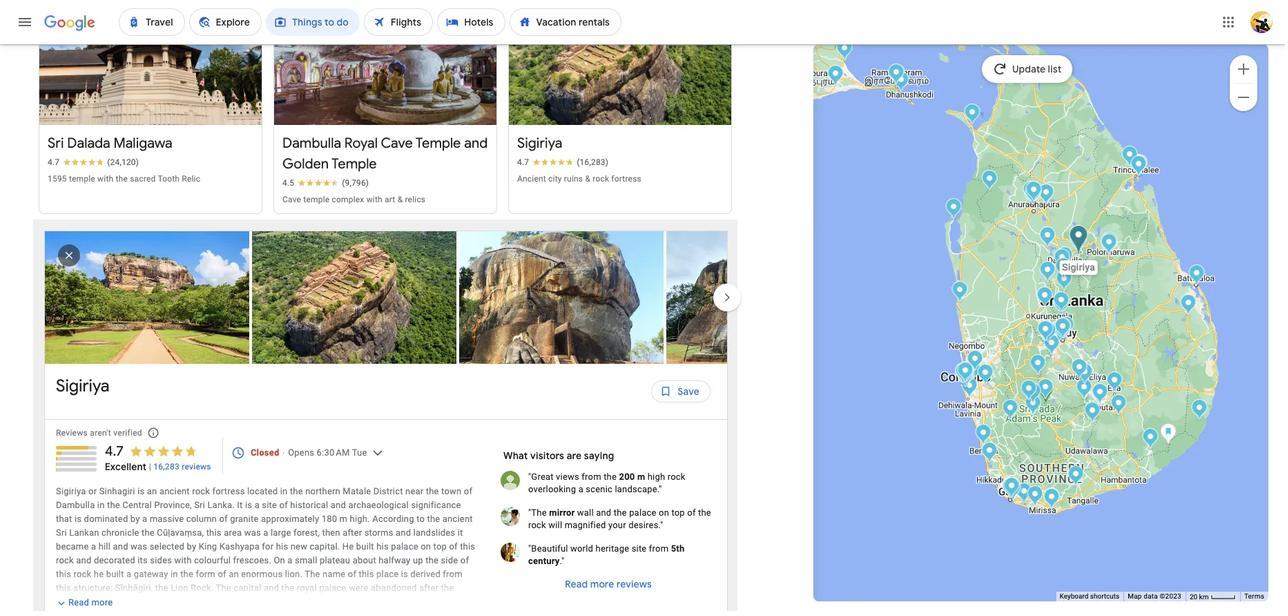 Task type: describe. For each thing, give the bounding box(es) containing it.
palace inside wall and the palace on top of the rock will magnified your desires."
[[629, 508, 657, 518]]

sri dalada maligawa
[[48, 135, 173, 152]]

railway museum kadugannawa image
[[1040, 322, 1056, 344]]

and inside dambulla royal cave temple and golden temple
[[464, 135, 488, 152]]

what
[[504, 450, 528, 462]]

2 horizontal spatial from
[[649, 544, 669, 554]]

unesco
[[430, 597, 465, 608]]

1 horizontal spatial site
[[632, 544, 647, 554]]

royal
[[345, 135, 378, 152]]

adisham hall image
[[1092, 383, 1108, 406]]

5th century
[[528, 544, 685, 567]]

as
[[159, 597, 169, 608]]

yala national park image
[[1161, 423, 1176, 445]]

death.
[[82, 597, 107, 608]]

opens
[[288, 448, 314, 458]]

sigiriya left or
[[56, 487, 86, 497]]

rassagala image
[[1181, 294, 1197, 317]]

kuda ravana ella (water fall) image
[[1107, 371, 1123, 394]]

ruwanweli maha seya image
[[1025, 183, 1041, 206]]

main menu image
[[17, 14, 33, 30]]

on inside "sigiriya or sinhagiri is an ancient rock fortress located in the northern matale district near the town of dambulla in the central province, sri lanka. it is a site of historical and archaeological significance that is dominated by a massive column of granite approximately 180 m high. according to the ancient sri lankan chronicle the cūḷavaṃsa, this area was a large forest, then after storms and landslides it became a hill and was selected by king kashyapa for his new capital. he built his palace on top of this rock and decorated its sides with colourful frescoes. on a small plateau about halfway up the side of this rock he built a gateway in the form of an enormous lion. the name of this place is derived from this structure; sīnhāgiri, the lion rock. the capital and the royal palace were abandoned after the king's death. it was used as a buddhist monastery until the 14th century. sigiriya today is a unesco listed world heritage site. it is one of the best preserved examples of ancient urban planning."
[[421, 542, 431, 552]]

up
[[413, 556, 423, 566]]

ibbankatuwa megalithic tombs image
[[1054, 248, 1070, 271]]

colombo fort old lighthouse & clock tower image
[[955, 362, 971, 385]]

frescoes.
[[233, 556, 272, 566]]

1 vertical spatial built
[[106, 570, 124, 580]]

is up 'planning.' at bottom
[[413, 597, 420, 608]]

180
[[322, 514, 337, 525]]

world
[[81, 611, 105, 611]]

abhayagiri pagoda image
[[1025, 181, 1041, 203]]

granite
[[230, 514, 259, 525]]

from inside "sigiriya or sinhagiri is an ancient rock fortress located in the northern matale district near the town of dambulla in the central province, sri lanka. it is a site of historical and archaeological significance that is dominated by a massive column of granite approximately 180 m high. according to the ancient sri lankan chronicle the cūḷavaṃsa, this area was a large forest, then after storms and landslides it became a hill and was selected by king kashyapa for his new capital. he built his palace on top of this rock and decorated its sides with colourful frescoes. on a small plateau about halfway up the side of this rock he built a gateway in the form of an enormous lion. the name of this place is derived from this structure; sīnhāgiri, the lion rock. the capital and the royal palace were abandoned after the king's death. it was used as a buddhist monastery until the 14th century. sigiriya today is a unesco listed world heritage site. it is one of the best preserved examples of ancient urban planning."
[[443, 570, 463, 580]]

more for read more reviews
[[590, 579, 614, 591]]

keyboard shortcuts button
[[1060, 592, 1120, 602]]

area
[[224, 528, 242, 538]]

"great
[[528, 472, 554, 482]]

4.7 out of 5 stars from 24,120 reviews image
[[48, 157, 139, 168]]

rock inside wall and the palace on top of the rock will magnified your desires."
[[528, 520, 546, 531]]

fortress inside "sigiriya or sinhagiri is an ancient rock fortress located in the northern matale district near the town of dambulla in the central province, sri lanka. it is a site of historical and archaeological significance that is dominated by a massive column of granite approximately 180 m high. according to the ancient sri lankan chronicle the cūḷavaṃsa, this area was a large forest, then after storms and landslides it became a hill and was selected by king kashyapa for his new capital. he built his palace on top of this rock and decorated its sides with colourful frescoes. on a small plateau about halfway up the side of this rock he built a gateway in the form of an enormous lion. the name of this place is derived from this structure; sīnhāgiri, the lion rock. the capital and the royal palace were abandoned after the king's death. it was used as a buddhist monastery until the 14th century. sigiriya today is a unesco listed world heritage site. it is one of the best preserved examples of ancient urban planning."
[[212, 487, 245, 497]]

1595
[[48, 174, 67, 184]]

2 vertical spatial was
[[118, 597, 135, 608]]

for
[[262, 542, 274, 552]]

0 vertical spatial temple
[[416, 135, 461, 152]]

1 vertical spatial sri
[[194, 500, 205, 511]]

are
[[567, 450, 582, 462]]

dominated
[[84, 514, 128, 525]]

with inside "sigiriya or sinhagiri is an ancient rock fortress located in the northern matale district near the town of dambulla in the central province, sri lanka. it is a site of historical and archaeological significance that is dominated by a massive column of granite approximately 180 m high. according to the ancient sri lankan chronicle the cūḷavaṃsa, this area was a large forest, then after storms and landslides it became a hill and was selected by king kashyapa for his new capital. he built his palace on top of this rock and decorated its sides with colourful frescoes. on a small plateau about halfway up the side of this rock he built a gateway in the form of an enormous lion. the name of this place is derived from this structure; sīnhāgiri, the lion rock. the capital and the royal palace were abandoned after the king's death. it was used as a buddhist monastery until the 14th century. sigiriya today is a unesco listed world heritage site. it is one of the best preserved examples of ancient urban planning."
[[174, 556, 192, 566]]

closed
[[251, 448, 279, 458]]

ancient city ruins & rock fortress
[[517, 174, 642, 184]]

read more
[[68, 598, 113, 608]]

until
[[264, 597, 282, 608]]

14th
[[299, 597, 318, 608]]

zoom out map image
[[1236, 89, 1252, 105]]

gangarama sima malaka image
[[957, 365, 973, 388]]

he
[[343, 542, 354, 552]]

2 vertical spatial it
[[165, 611, 171, 611]]

1 vertical spatial by
[[187, 542, 196, 552]]

keyboard shortcuts
[[1060, 593, 1120, 600]]

1 vertical spatial temple
[[332, 156, 377, 173]]

1 vertical spatial an
[[229, 570, 239, 580]]

0 vertical spatial sri
[[48, 135, 64, 152]]

king
[[199, 542, 217, 552]]

maha viharaya, anuradhapura image
[[1025, 183, 1041, 206]]

0 vertical spatial was
[[244, 528, 261, 538]]

belilena cave image
[[1030, 354, 1046, 377]]

colombo lotus tower image
[[957, 364, 973, 387]]

old royal palace image
[[1056, 317, 1071, 340]]

then
[[322, 528, 340, 538]]

preserved
[[247, 611, 288, 611]]

4.7 out of 5 stars from 16,283 reviews image
[[517, 157, 609, 168]]

gateway
[[134, 570, 168, 580]]

heritage
[[107, 611, 142, 611]]

structure;
[[74, 583, 113, 594]]

temple for dambulla royal cave temple and golden temple
[[303, 195, 330, 205]]

will
[[549, 520, 563, 531]]

top inside "sigiriya or sinhagiri is an ancient rock fortress located in the northern matale district near the town of dambulla in the central province, sri lanka. it is a site of historical and archaeological significance that is dominated by a massive column of granite approximately 180 m high. according to the ancient sri lankan chronicle the cūḷavaṃsa, this area was a large forest, then after storms and landslides it became a hill and was selected by king kashyapa for his new capital. he built his palace on top of this rock and decorated its sides with colourful frescoes. on a small plateau about halfway up the side of this rock he built a gateway in the form of an enormous lion. the name of this place is derived from this structure; sīnhāgiri, the lion rock. the capital and the royal palace were abandoned after the king's death. it was used as a buddhist monastery until the 14th century. sigiriya today is a unesco listed world heritage site. it is one of the best preserved examples of ancient urban planning."
[[434, 542, 447, 552]]

sri pada / adam's peak image
[[1038, 378, 1054, 401]]

cave inside dambulla royal cave temple and golden temple
[[381, 135, 413, 152]]

twin ponds (කුට්ටම් පොකුණ) image
[[1026, 181, 1042, 203]]

sri lanka air force museum image
[[962, 377, 978, 400]]

ceylon tea museum image
[[1055, 320, 1071, 343]]

(24,120)
[[107, 158, 139, 167]]

nainativu image
[[946, 23, 962, 46]]

sri lankathilake rajamaha viharaya image
[[1046, 325, 1062, 348]]

pahiyangala image
[[1002, 399, 1018, 422]]

more for read more
[[92, 598, 113, 608]]

chronicle
[[102, 528, 139, 538]]

save
[[678, 386, 700, 398]]

its
[[138, 556, 148, 566]]

high
[[648, 472, 666, 482]]

he
[[94, 570, 104, 580]]

is up granite on the bottom left of the page
[[245, 500, 252, 511]]

your
[[609, 520, 626, 531]]

a up sīnhāgiri,
[[126, 570, 132, 580]]

became
[[56, 542, 89, 552]]

1 his from the left
[[276, 542, 288, 552]]

king's
[[56, 597, 79, 608]]

16,283 reviews link
[[153, 462, 211, 473]]

"the mirror
[[528, 508, 575, 518]]

cūḷavaṃsa,
[[157, 528, 204, 538]]

2 his from the left
[[377, 542, 389, 552]]

0 vertical spatial m
[[638, 472, 645, 482]]

today
[[388, 597, 411, 608]]

near
[[406, 487, 424, 497]]

thuparama vihara image
[[1025, 183, 1041, 206]]

large
[[271, 528, 291, 538]]

place
[[377, 570, 399, 580]]

matale aluviharaya - මාතලේ අළුවිහාරය image
[[1054, 291, 1069, 314]]

beira lake image
[[957, 363, 973, 386]]

relic
[[182, 174, 200, 184]]

terms link
[[1245, 593, 1265, 600]]

one
[[183, 611, 198, 611]]

1 vertical spatial reviews
[[617, 579, 652, 591]]

a down central
[[142, 514, 147, 525]]

2 vertical spatial sri
[[56, 528, 67, 538]]

1 vertical spatial was
[[131, 542, 147, 552]]

koneswaram temple image
[[1132, 154, 1147, 177]]

century
[[528, 556, 560, 567]]

is right that
[[75, 514, 82, 525]]

rock down (16,283)
[[593, 174, 609, 184]]

top inside wall and the palace on top of the rock will magnified your desires."
[[672, 508, 685, 518]]

1 vertical spatial cave
[[283, 195, 301, 205]]

batadombalena image
[[1021, 380, 1037, 402]]

shri badrakali amman hindu temple image
[[1130, 154, 1146, 177]]

sigiriya up 4.7 out of 5 stars from 16,283 reviews image
[[517, 135, 563, 152]]

0 vertical spatial an
[[147, 487, 157, 497]]

1 vertical spatial after
[[419, 583, 439, 594]]

20 km button
[[1186, 592, 1241, 602]]

kande vihara temple image
[[975, 424, 991, 447]]

column
[[186, 514, 217, 525]]

examples
[[290, 611, 330, 611]]

maligawa
[[114, 135, 173, 152]]

northern
[[305, 487, 341, 497]]

20 km
[[1190, 593, 1211, 601]]

saying
[[584, 450, 614, 462]]

kothduwa rajamaha viharaya image
[[982, 442, 998, 465]]

landslides
[[414, 528, 455, 538]]

a left the hill
[[91, 542, 96, 552]]

ambuluwawa tower image
[[1044, 334, 1060, 357]]

gangarama temple image
[[957, 365, 973, 388]]

tewatta church - basilica of our lady of lanka, ragama image
[[967, 350, 983, 373]]

1 horizontal spatial from
[[582, 472, 602, 482]]

0 horizontal spatial by
[[130, 514, 140, 525]]

mihintale image
[[1038, 183, 1054, 206]]

hill
[[99, 542, 111, 552]]

world
[[571, 544, 593, 554]]

excellent
[[105, 461, 147, 473]]

tooth
[[158, 174, 180, 184]]

vatadage image
[[1101, 235, 1117, 257]]

pidurangala royal cave temple image
[[1071, 232, 1087, 255]]

lankarama image
[[1023, 181, 1039, 203]]

4.5 out of 5 stars from 9,796 reviews image
[[283, 178, 369, 189]]

archaeological
[[348, 500, 409, 511]]

kashyapa
[[219, 542, 260, 552]]

colombo port maritime museum image
[[955, 362, 971, 385]]

a down located
[[255, 500, 260, 511]]

m inside "sigiriya or sinhagiri is an ancient rock fortress located in the northern matale district near the town of dambulla in the central province, sri lanka. it is a site of historical and archaeological significance that is dominated by a massive column of granite approximately 180 m high. according to the ancient sri lankan chronicle the cūḷavaṃsa, this area was a large forest, then after storms and landslides it became a hill and was selected by king kashyapa for his new capital. he built his palace on top of this rock and decorated its sides with colourful frescoes. on a small plateau about halfway up the side of this rock he built a gateway in the form of an enormous lion. the name of this place is derived from this structure; sīnhāgiri, the lion rock. the capital and the royal palace were abandoned after the king's death. it was used as a buddhist monastery until the 14th century. sigiriya today is a unesco listed world heritage site. it is one of the best preserved examples of ancient urban planning."
[[340, 514, 348, 525]]

1595 temple with the sacred tooth relic
[[48, 174, 200, 184]]

a up 'planning.' at bottom
[[422, 597, 427, 608]]

reviews aren't verified
[[56, 429, 142, 438]]

1 vertical spatial with
[[367, 195, 383, 205]]

kalpitiya fort image
[[946, 198, 962, 221]]

rathnapura national museum image
[[1025, 394, 1041, 417]]

0 vertical spatial built
[[356, 542, 374, 552]]

is up central
[[138, 487, 145, 497]]

0 horizontal spatial in
[[97, 500, 105, 511]]

excellent | 16,283 reviews
[[105, 461, 211, 473]]

national museum galle image
[[1002, 477, 1018, 500]]

a right as
[[171, 597, 176, 608]]

6:30 am
[[317, 448, 350, 458]]

international buddhist museum image
[[1056, 317, 1071, 340]]

බටදොඹලෙන image
[[1025, 382, 1041, 405]]

0 horizontal spatial &
[[398, 195, 403, 205]]

halfway
[[379, 556, 411, 566]]

velgam vehera buddhist temple | වෙල්ගම් වෙහෙර image
[[1122, 145, 1138, 168]]

next image
[[711, 281, 744, 315]]

city
[[549, 174, 562, 184]]

(16,283)
[[577, 158, 609, 167]]

storms
[[365, 528, 394, 538]]

sigiriya up reviews
[[56, 376, 109, 397]]

batticaloa dutch fort image
[[1189, 264, 1205, 287]]

sri dalada maligawa image
[[1056, 317, 1071, 340]]

degalldoruwa raja maha viharaya image
[[1058, 316, 1074, 339]]

approximately
[[261, 514, 319, 525]]

monastery
[[218, 597, 261, 608]]

dambulla inside "sigiriya or sinhagiri is an ancient rock fortress located in the northern matale district near the town of dambulla in the central province, sri lanka. it is a site of historical and archaeological significance that is dominated by a massive column of granite approximately 180 m high. according to the ancient sri lankan chronicle the cūḷavaṃsa, this area was a large forest, then after storms and landslides it became a hill and was selected by king kashyapa for his new capital. he built his palace on top of this rock and decorated its sides with colourful frescoes. on a small plateau about halfway up the side of this rock he built a gateway in the form of an enormous lion. the name of this place is derived from this structure; sīnhāgiri, the lion rock. the capital and the royal palace were abandoned after the king's death. it was used as a buddhist monastery until the 14th century. sigiriya today is a unesco listed world heritage site. it is one of the best preserved examples of ancient urban planning."
[[56, 500, 95, 511]]

keyboard
[[1060, 593, 1089, 600]]

maritime museum image
[[1002, 478, 1018, 501]]

high rock overlooking a scenic landscape."
[[528, 472, 686, 495]]

read more link
[[56, 597, 113, 609]]

site.
[[145, 611, 163, 611]]

galle dutch fort image
[[1002, 477, 1018, 500]]

4.7 inside 4.7 out of 5 stars from 16,283 reviews. excellent. "element"
[[105, 443, 124, 460]]



Task type: locate. For each thing, give the bounding box(es) containing it.
temple down 4.5 out of 5 stars from 9,796 reviews image
[[303, 195, 330, 205]]

1 horizontal spatial by
[[187, 542, 196, 552]]

palace down name at the bottom of page
[[319, 583, 347, 594]]

0 horizontal spatial after
[[343, 528, 362, 538]]

sides
[[150, 556, 172, 566]]

0 vertical spatial temple
[[69, 174, 95, 184]]

wall
[[577, 508, 594, 518]]

1 horizontal spatial on
[[659, 508, 669, 518]]

"beautiful world heritage site from
[[528, 544, 671, 554]]

buddhist
[[179, 597, 215, 608]]

matale
[[343, 487, 371, 497]]

aadhijagannatha perumal thirukoil thirupullani image
[[828, 65, 844, 87]]

0 vertical spatial in
[[280, 487, 288, 497]]

name
[[323, 570, 346, 580]]

sri
[[48, 135, 64, 152], [194, 500, 205, 511], [56, 528, 67, 538]]

in right located
[[280, 487, 288, 497]]

is left one
[[173, 611, 180, 611]]

0 horizontal spatial palace
[[319, 583, 347, 594]]

the
[[305, 570, 320, 580], [216, 583, 231, 594]]

0 horizontal spatial m
[[340, 514, 348, 525]]

in up dominated
[[97, 500, 105, 511]]

was
[[244, 528, 261, 538], [131, 542, 147, 552], [118, 597, 135, 608]]

stupa image
[[1101, 233, 1117, 256]]

a right on on the left of page
[[288, 556, 293, 566]]

the up monastery
[[216, 583, 231, 594]]

0 vertical spatial cave
[[381, 135, 413, 152]]

dutch museum image
[[957, 362, 973, 385]]

best
[[227, 611, 245, 611]]

1 vertical spatial temple
[[303, 195, 330, 205]]

a down "great views from the 200 m at the bottom of page
[[579, 485, 584, 495]]

kandy clock tower image
[[1055, 317, 1071, 340]]

"the
[[528, 508, 547, 518]]

by down central
[[130, 514, 140, 525]]

2 vertical spatial palace
[[319, 583, 347, 594]]

visitors
[[531, 450, 565, 462]]

"great views from the 200 m
[[528, 472, 645, 482]]

0 horizontal spatial on
[[421, 542, 431, 552]]

st. lucia's cathedral image
[[958, 361, 974, 384]]

derived
[[411, 570, 441, 580]]

0 horizontal spatial dambulla
[[56, 500, 95, 511]]

avukana buddha statue image
[[1040, 226, 1056, 249]]

1 horizontal spatial &
[[585, 174, 591, 184]]

1 horizontal spatial with
[[174, 556, 192, 566]]

saskia fernando gallery image
[[959, 366, 975, 389]]

and inside wall and the palace on top of the rock will magnified your desires."
[[596, 508, 612, 518]]

arulmigu ramanathaswamy temple image
[[889, 64, 905, 87]]

wilpattu national park image
[[982, 170, 998, 192]]

0 horizontal spatial ancient
[[159, 487, 190, 497]]

sri down that
[[56, 528, 67, 538]]

1 horizontal spatial dambulla
[[283, 135, 341, 152]]

0 horizontal spatial temple
[[69, 174, 95, 184]]

1 horizontal spatial an
[[229, 570, 239, 580]]

0 vertical spatial the
[[305, 570, 320, 580]]

1 vertical spatial it
[[110, 597, 116, 608]]

2 horizontal spatial palace
[[629, 508, 657, 518]]

rock temple (gal vihara) image
[[1102, 232, 1118, 255]]

samadhi buddha statue image
[[1025, 181, 1041, 203]]

khan clock tower image
[[956, 362, 972, 385]]

1 vertical spatial more
[[92, 598, 113, 608]]

1 horizontal spatial reviews
[[617, 579, 652, 591]]

2 vertical spatial from
[[443, 570, 463, 580]]

4.7 up ancient at the left of page
[[517, 158, 529, 167]]

read for read more reviews
[[565, 579, 588, 591]]

it up granite on the bottom left of the page
[[237, 500, 243, 511]]

1 horizontal spatial read
[[565, 579, 588, 591]]

taprobana image
[[1027, 485, 1043, 508]]

complex
[[332, 195, 364, 205]]

0 horizontal spatial site
[[262, 500, 277, 511]]

1 vertical spatial from
[[649, 544, 669, 554]]

planning.
[[401, 611, 439, 611]]

ridi viharaya රිදි විහාරය image
[[1037, 286, 1053, 309]]

1 vertical spatial the
[[216, 583, 231, 594]]

1 horizontal spatial in
[[171, 570, 178, 580]]

after up he
[[343, 528, 362, 538]]

new
[[291, 542, 308, 552]]

capital.
[[310, 542, 340, 552]]

4.7 inside 4.7 out of 5 stars from 24,120 reviews image
[[48, 158, 60, 167]]

in up the lion
[[171, 570, 178, 580]]

maritime and naval history museum image
[[1131, 155, 1147, 178]]

ancient down were
[[343, 611, 373, 611]]

0 horizontal spatial his
[[276, 542, 288, 552]]

map
[[1128, 593, 1142, 600]]

1 horizontal spatial the
[[305, 570, 320, 580]]

form
[[196, 570, 216, 580]]

desires."
[[629, 520, 664, 531]]

star fort matara image
[[1044, 487, 1060, 510]]

list
[[45, 210, 874, 386]]

site down desires." at bottom
[[632, 544, 647, 554]]

on up desires." at bottom
[[659, 508, 669, 518]]

site
[[262, 500, 277, 511], [632, 544, 647, 554]]

0 horizontal spatial top
[[434, 542, 447, 552]]

data
[[1144, 593, 1158, 600]]

nainativu nagapooshani amman temple image
[[947, 22, 963, 45]]

his down large
[[276, 542, 288, 552]]

20
[[1190, 593, 1198, 601]]

1 horizontal spatial temple
[[303, 195, 330, 205]]

km
[[1200, 593, 1209, 601]]

a inside high rock overlooking a scenic landscape."
[[579, 485, 584, 495]]

this
[[206, 528, 222, 538], [460, 542, 475, 552], [56, 570, 71, 580], [359, 570, 374, 580], [56, 583, 71, 594]]

a
[[579, 485, 584, 495], [255, 500, 260, 511], [142, 514, 147, 525], [263, 528, 268, 538], [91, 542, 96, 552], [288, 556, 293, 566], [126, 570, 132, 580], [171, 597, 176, 608], [422, 597, 427, 608]]

1 vertical spatial in
[[97, 500, 105, 511]]

from up scenic
[[582, 472, 602, 482]]

fort frederick image
[[1132, 154, 1147, 177]]

&
[[585, 174, 591, 184], [398, 195, 403, 205]]

palace up desires." at bottom
[[629, 508, 657, 518]]

isurumuni royal temple image
[[1024, 185, 1040, 208]]

lion.
[[285, 570, 303, 580]]

district
[[374, 487, 403, 497]]

top up 5th
[[672, 508, 685, 518]]

rock left he
[[74, 570, 91, 580]]

⋅
[[282, 448, 286, 458]]

kothandaramar temple image
[[893, 71, 909, 94]]

after down the derived
[[419, 583, 439, 594]]

or
[[88, 487, 97, 497]]

reviews inside the excellent | 16,283 reviews
[[182, 462, 211, 472]]

0 vertical spatial after
[[343, 528, 362, 538]]

0 horizontal spatial from
[[443, 570, 463, 580]]

dambulla royal cave temple and golden temple image
[[1057, 246, 1073, 269]]

2 horizontal spatial it
[[237, 500, 243, 511]]

enormous
[[241, 570, 283, 580]]

ruins
[[564, 174, 583, 184]]

palace up halfway
[[391, 542, 418, 552]]

temple up (9,796) at the top left of the page
[[332, 156, 377, 173]]

according
[[372, 514, 414, 525]]

"beautiful
[[528, 544, 568, 554]]

ancient up province,
[[159, 487, 190, 497]]

ruhunu maha kataragama dewalaya image
[[1143, 428, 1159, 451]]

2 vertical spatial with
[[174, 556, 192, 566]]

rock down became
[[56, 556, 74, 566]]

1 vertical spatial &
[[398, 195, 403, 205]]

buduruwagala raja maha viharaya image
[[1111, 394, 1127, 417]]

map region
[[649, 22, 1286, 611]]

reviews aren't verified image
[[137, 417, 170, 450]]

2 horizontal spatial with
[[367, 195, 383, 205]]

0 vertical spatial it
[[237, 500, 243, 511]]

of inside wall and the palace on top of the rock will magnified your desires."
[[688, 508, 696, 518]]

central
[[122, 500, 152, 511]]

galle fort clock tower image
[[1002, 477, 1018, 500]]

& right ruins
[[585, 174, 591, 184]]

read down world
[[565, 579, 588, 591]]

ancient up it
[[443, 514, 473, 525]]

map data ©2023
[[1128, 593, 1182, 600]]

on up up at bottom
[[421, 542, 431, 552]]

(9,796)
[[342, 179, 369, 188]]

m up landscape." at the bottom of the page
[[638, 472, 645, 482]]

with down 4.7 out of 5 stars from 24,120 reviews image
[[97, 174, 114, 184]]

1 vertical spatial top
[[434, 542, 447, 552]]

site down located
[[262, 500, 277, 511]]

matara fort image
[[1044, 488, 1060, 511]]

0 vertical spatial top
[[672, 508, 685, 518]]

0 vertical spatial read
[[565, 579, 588, 591]]

mulgirigala raja maha viharaya image
[[1068, 465, 1084, 488]]

from left 5th
[[649, 544, 669, 554]]

galle harbor image
[[1004, 477, 1020, 500]]

were
[[349, 583, 369, 594]]

1 horizontal spatial after
[[419, 583, 439, 594]]

1 vertical spatial dambulla
[[56, 500, 95, 511]]

0 horizontal spatial temple
[[332, 156, 377, 173]]

rock down "the
[[528, 520, 546, 531]]

lionel wendt art centre image
[[957, 366, 973, 389]]

sigiriya image
[[1069, 225, 1088, 256]]

mirror
[[549, 508, 575, 518]]

plateau
[[320, 556, 350, 566]]

0 horizontal spatial it
[[110, 597, 116, 608]]

the up "royal"
[[305, 570, 320, 580]]

christian reformed church of sri lanka image
[[957, 362, 973, 384]]

art
[[385, 195, 395, 205]]

palace
[[629, 508, 657, 518], [391, 542, 418, 552], [319, 583, 347, 594]]

dalada
[[67, 135, 110, 152]]

was up heritage
[[118, 597, 135, 608]]

more up world
[[92, 598, 113, 608]]

2 horizontal spatial in
[[280, 487, 288, 497]]

& right art
[[398, 195, 403, 205]]

1 horizontal spatial 4.7
[[105, 443, 124, 460]]

0 vertical spatial reviews
[[182, 462, 211, 472]]

sri up column
[[194, 500, 205, 511]]

martin wickramasinghe folk museum image
[[1016, 483, 1032, 505]]

an up capital
[[229, 570, 239, 580]]

reviews right the 16,283
[[182, 462, 211, 472]]

sigiriya element
[[56, 375, 109, 409]]

0 vertical spatial by
[[130, 514, 140, 525]]

built down decorated
[[106, 570, 124, 580]]

balana fort image
[[1038, 320, 1054, 343]]

2 vertical spatial ancient
[[343, 611, 373, 611]]

from down side
[[443, 570, 463, 580]]

reviews
[[182, 462, 211, 472], [617, 579, 652, 591]]

1 horizontal spatial more
[[590, 579, 614, 591]]

reviews down 5th century
[[617, 579, 652, 591]]

4.7 up 1595
[[48, 158, 60, 167]]

verified
[[113, 429, 142, 438]]

2 vertical spatial in
[[171, 570, 178, 580]]

temple for sri dalada maligawa
[[69, 174, 95, 184]]

0 vertical spatial on
[[659, 508, 669, 518]]

top down landslides
[[434, 542, 447, 552]]

dambulla inside dambulla royal cave temple and golden temple
[[283, 135, 341, 152]]

temple
[[69, 174, 95, 184], [303, 195, 330, 205]]

terms
[[1245, 593, 1265, 600]]

menikdena archeological reserve and arboretum | මැණික්දෙන පුරාවිද්‍යා රක්ෂිතය සහ වෘක්ෂෝද්‍යානය image
[[1056, 257, 1071, 280]]

selected
[[150, 542, 185, 552]]

0 horizontal spatial an
[[147, 487, 157, 497]]

nalanda gedige (central point of sri lanka) image
[[1056, 270, 1072, 293]]

nagadeepa ancient temple image
[[946, 22, 962, 45]]

0 vertical spatial dambulla
[[283, 135, 341, 152]]

1 vertical spatial m
[[340, 514, 348, 525]]

tue
[[352, 448, 367, 458]]

seetha amman kovil image
[[1077, 363, 1093, 386]]

his down storms
[[377, 542, 389, 552]]

rock
[[593, 174, 609, 184], [668, 472, 686, 482], [192, 487, 210, 497], [528, 520, 546, 531], [56, 556, 74, 566], [74, 570, 91, 580]]

was up its
[[131, 542, 147, 552]]

0 horizontal spatial cave
[[283, 195, 301, 205]]

rock right high on the bottom
[[668, 472, 686, 482]]

2 horizontal spatial 4.7
[[517, 158, 529, 167]]

temple up relics
[[416, 135, 461, 152]]

1 horizontal spatial cave
[[381, 135, 413, 152]]

1 vertical spatial read
[[68, 598, 89, 608]]

massive
[[150, 514, 184, 525]]

read for read more
[[68, 598, 89, 608]]

with down selected
[[174, 556, 192, 566]]

rameswaram tv tower image
[[888, 63, 904, 86]]

by left king
[[187, 542, 196, 552]]

on inside wall and the palace on top of the rock will magnified your desires."
[[659, 508, 669, 518]]

an up central
[[147, 487, 157, 497]]

1 horizontal spatial it
[[165, 611, 171, 611]]

0 horizontal spatial more
[[92, 598, 113, 608]]

zoom in map image
[[1236, 60, 1252, 77]]

historical mansion museum image
[[1002, 478, 1018, 501]]

site inside "sigiriya or sinhagiri is an ancient rock fortress located in the northern matale district near the town of dambulla in the central province, sri lanka. it is a site of historical and archaeological significance that is dominated by a massive column of granite approximately 180 m high. according to the ancient sri lankan chronicle the cūḷavaṃsa, this area was a large forest, then after storms and landslides it became a hill and was selected by king kashyapa for his new capital. he built his palace on top of this rock and decorated its sides with colourful frescoes. on a small plateau about halfway up the side of this rock he built a gateway in the form of an enormous lion. the name of this place is derived from this structure; sīnhāgiri, the lion rock. the capital and the royal palace were abandoned after the king's death. it was used as a buddhist monastery until the 14th century. sigiriya today is a unesco listed world heritage site. it is one of the best preserved examples of ancient urban planning."
[[262, 500, 277, 511]]

1 horizontal spatial ancient
[[343, 611, 373, 611]]

top
[[672, 508, 685, 518], [434, 542, 447, 552]]

0 horizontal spatial read
[[68, 598, 89, 608]]

located
[[247, 487, 278, 497]]

cave down 4.5
[[283, 195, 301, 205]]

1 horizontal spatial fortress
[[612, 174, 642, 184]]

decorated
[[94, 556, 135, 566]]

nawagamua pattini temple image
[[978, 364, 993, 387]]

1 vertical spatial palace
[[391, 542, 418, 552]]

0 vertical spatial site
[[262, 500, 277, 511]]

cave
[[381, 135, 413, 152], [283, 195, 301, 205]]

4.7 for sigiriya
[[517, 158, 529, 167]]

rock up the lanka.
[[192, 487, 210, 497]]

na uyana aranya (monastery) image
[[1040, 261, 1056, 284]]

1 horizontal spatial built
[[356, 542, 374, 552]]

was down granite on the bottom left of the page
[[244, 528, 261, 538]]

after
[[343, 528, 362, 538], [419, 583, 439, 594]]

0 vertical spatial with
[[97, 174, 114, 184]]

read more reviews
[[565, 579, 652, 591]]

anuradhapura moonstone |සඳකඩ පහන image
[[1024, 181, 1040, 203]]

sri muththumari amman kovil - matale, image
[[1054, 294, 1069, 317]]

list item
[[459, 210, 667, 386], [252, 222, 459, 375], [45, 232, 252, 364], [667, 232, 874, 364]]

embekka dewalaya image
[[1047, 327, 1062, 350]]

navagraha temple image
[[837, 39, 852, 62]]

sri left dalada
[[48, 135, 64, 152]]

sri munnessarama devalaya image
[[952, 281, 968, 304]]

sigiriya down were
[[355, 597, 385, 608]]

fortress up the lanka.
[[212, 487, 245, 497]]

mannar dutch fort image
[[964, 103, 980, 126]]

dambulla up that
[[56, 500, 95, 511]]

0 horizontal spatial the
[[216, 583, 231, 594]]

a up the for
[[263, 528, 268, 538]]

urban
[[375, 611, 399, 611]]

update
[[1013, 63, 1046, 75]]

temple down 4.7 out of 5 stars from 24,120 reviews image
[[69, 174, 95, 184]]

rock.
[[191, 583, 214, 594]]

0 vertical spatial ancient
[[159, 487, 190, 497]]

kudumbigala sanctuary image
[[1192, 399, 1208, 422]]

dambulla up golden
[[283, 135, 341, 152]]

jaya sri maha bodhi image
[[1025, 183, 1041, 206]]

0 vertical spatial more
[[590, 579, 614, 591]]

4.7 out of 5 stars from 16,283 reviews. excellent. element
[[105, 443, 211, 474]]

independence square image
[[958, 366, 974, 389]]

1 vertical spatial ancient
[[443, 514, 473, 525]]

4.7 inside 4.7 out of 5 stars from 16,283 reviews image
[[517, 158, 529, 167]]

0 vertical spatial fortress
[[612, 174, 642, 184]]

relics
[[405, 195, 426, 205]]

reviews
[[56, 429, 88, 438]]

sacred
[[130, 174, 156, 184]]

1 horizontal spatial m
[[638, 472, 645, 482]]

update list
[[1013, 63, 1062, 75]]

read up listed
[[68, 598, 89, 608]]

royal
[[297, 583, 317, 594]]

it
[[458, 528, 463, 538]]

magnified
[[565, 520, 606, 531]]

lovamahapaya ලෝවාමහාපාය image
[[1025, 183, 1041, 206]]

it up heritage
[[110, 597, 116, 608]]

fortress
[[612, 174, 642, 184], [212, 487, 245, 497]]

queen victoria park image
[[1071, 358, 1087, 381]]

overlooking
[[528, 485, 576, 495]]

horton plains national park image
[[1076, 378, 1092, 401]]

closed ⋅ opens 6:30 am tue
[[251, 448, 367, 458]]

is right place
[[401, 570, 408, 580]]

built up about
[[356, 542, 374, 552]]

kelaniya raja maha viharaya image
[[965, 360, 981, 383]]

fortress right ruins
[[612, 174, 642, 184]]

kandy national museum image
[[1056, 317, 1071, 340]]

jetavanaramaya image
[[1026, 183, 1042, 206]]

views
[[556, 472, 580, 482]]

is
[[138, 487, 145, 497], [245, 500, 252, 511], [75, 514, 82, 525], [401, 570, 408, 580], [413, 597, 420, 608], [173, 611, 180, 611]]

1 horizontal spatial his
[[377, 542, 389, 552]]

small
[[295, 556, 317, 566]]

an
[[147, 487, 157, 497], [229, 570, 239, 580]]

cave right royal
[[381, 135, 413, 152]]

m right 180
[[340, 514, 348, 525]]

©2023
[[1160, 593, 1182, 600]]

with left art
[[367, 195, 383, 205]]

4.7 for sri dalada maligawa
[[48, 158, 60, 167]]

4.7 up excellent
[[105, 443, 124, 460]]

rock inside high rock overlooking a scenic landscape."
[[668, 472, 686, 482]]

1 horizontal spatial palace
[[391, 542, 418, 552]]

it down as
[[165, 611, 171, 611]]

landscape."
[[615, 485, 662, 495]]

dambulla
[[283, 135, 341, 152], [56, 500, 95, 511]]

close detail image
[[53, 239, 86, 272]]

sinhagiri
[[99, 487, 135, 497]]

0 horizontal spatial reviews
[[182, 462, 211, 472]]

more down 5th century
[[590, 579, 614, 591]]

0 horizontal spatial built
[[106, 570, 124, 580]]



Task type: vqa. For each thing, say whether or not it's contained in the screenshot.


